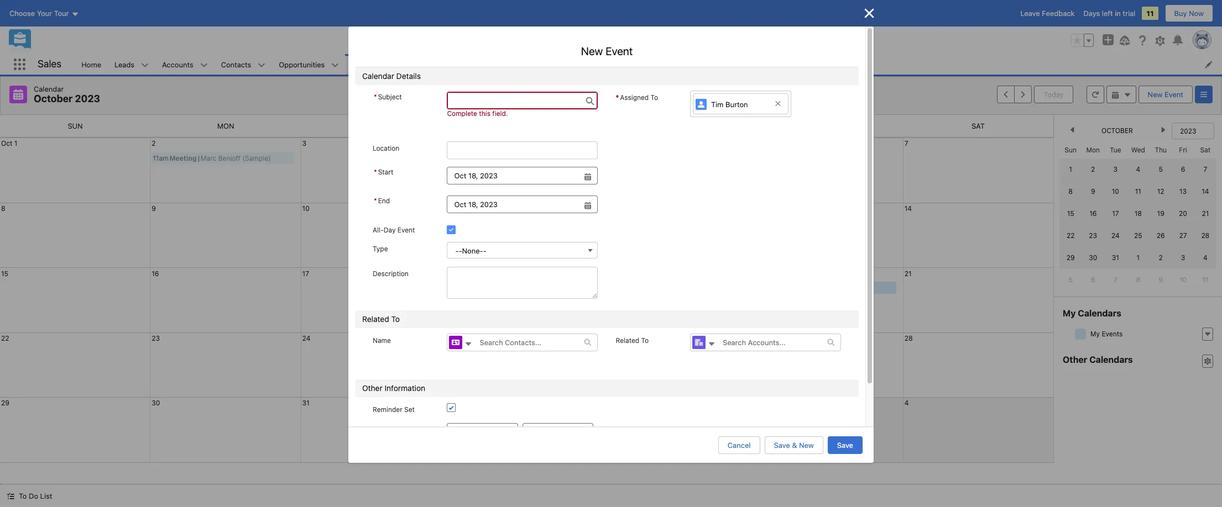 Task type: locate. For each thing, give the bounding box(es) containing it.
buy
[[1175, 9, 1188, 18]]

related
[[362, 315, 389, 324], [616, 337, 640, 345]]

29
[[1067, 254, 1075, 262], [1, 400, 9, 408]]

1 horizontal spatial save
[[838, 442, 854, 450]]

0 vertical spatial 7
[[905, 139, 909, 148]]

25
[[1135, 232, 1143, 240], [453, 335, 461, 343]]

1 vertical spatial 30
[[152, 400, 160, 408]]

complete
[[447, 110, 477, 118]]

start
[[378, 168, 394, 177]]

october inside calendar october 2023
[[34, 93, 73, 105]]

forecasts
[[410, 60, 443, 69]]

leads
[[115, 60, 135, 69]]

october left 2023
[[34, 93, 73, 105]]

7
[[905, 139, 909, 148], [1204, 165, 1208, 174], [1114, 276, 1118, 284]]

2 vertical spatial 3
[[1182, 254, 1186, 262]]

1 vertical spatial new
[[1149, 90, 1163, 99]]

field.
[[493, 110, 508, 118]]

opportunities
[[279, 60, 325, 69]]

2 - from the left
[[459, 247, 462, 256]]

other information
[[362, 384, 426, 393]]

leads link
[[108, 54, 141, 75]]

0 vertical spatial 6
[[1182, 165, 1186, 174]]

0 vertical spatial 23
[[1090, 232, 1098, 240]]

9
[[1092, 188, 1096, 196], [152, 205, 156, 213], [1159, 276, 1164, 284]]

0 vertical spatial calendar
[[353, 60, 383, 69]]

text default image inside to do list button
[[7, 493, 14, 501]]

my calendars
[[1064, 309, 1122, 319]]

5 down thu
[[1160, 165, 1164, 174]]

calendar list item
[[346, 54, 404, 75]]

to do list button
[[0, 486, 59, 508]]

4
[[453, 139, 457, 148], [1137, 165, 1141, 174], [1204, 254, 1208, 262], [905, 400, 909, 408]]

cancel
[[728, 442, 751, 450]]

None text field
[[447, 167, 598, 185], [447, 196, 598, 214], [447, 424, 518, 442], [447, 167, 598, 185], [447, 196, 598, 214], [447, 424, 518, 442]]

1 horizontal spatial related to
[[616, 337, 649, 345]]

quotes link
[[571, 54, 609, 75]]

thu
[[1156, 146, 1168, 154]]

dashboards
[[456, 60, 497, 69]]

1 vertical spatial new event
[[1149, 90, 1184, 99]]

Location text field
[[447, 142, 598, 159]]

calendar for details
[[362, 71, 394, 81]]

0 horizontal spatial save
[[774, 442, 791, 450]]

None text field
[[447, 92, 598, 110]]

1 vertical spatial october
[[1102, 127, 1134, 135]]

calendar up '* subject'
[[362, 71, 394, 81]]

2 horizontal spatial event
[[1165, 90, 1184, 99]]

tue
[[1111, 146, 1122, 154]]

0 horizontal spatial other
[[362, 384, 383, 393]]

calendars down events
[[1090, 355, 1134, 365]]

-
[[456, 247, 459, 256], [459, 247, 462, 256], [483, 247, 487, 256]]

1 horizontal spatial new
[[800, 442, 814, 450]]

0 vertical spatial 16
[[1090, 210, 1097, 218]]

1 vertical spatial 8
[[1, 205, 5, 213]]

1 vertical spatial 5
[[1069, 276, 1073, 284]]

0 vertical spatial related to
[[362, 315, 400, 324]]

buy now button
[[1166, 4, 1214, 22]]

calendar inside calendar october 2023
[[34, 85, 64, 94]]

save inside 'button'
[[774, 442, 791, 450]]

other up reminder
[[362, 384, 383, 393]]

1 vertical spatial 31
[[302, 400, 310, 408]]

2 vertical spatial 10
[[1180, 276, 1187, 284]]

1 horizontal spatial sat
[[1201, 146, 1211, 154]]

grid
[[1060, 142, 1217, 292]]

4 button
[[453, 139, 457, 148], [905, 400, 909, 408]]

0 vertical spatial 17
[[1113, 210, 1120, 218]]

leave
[[1021, 9, 1041, 18]]

related to for related to
[[616, 337, 649, 345]]

2
[[152, 139, 156, 148], [1092, 165, 1096, 174], [1160, 254, 1164, 262]]

group
[[1071, 34, 1094, 47], [998, 86, 1033, 103], [373, 166, 598, 185], [373, 195, 598, 214]]

0 horizontal spatial related
[[362, 315, 389, 324]]

1 horizontal spatial 28
[[1202, 232, 1210, 240]]

save & new
[[774, 442, 814, 450]]

* left subject
[[374, 93, 377, 101]]

1 horizontal spatial 15
[[1068, 210, 1075, 218]]

1 horizontal spatial 9
[[1092, 188, 1096, 196]]

1 save from the left
[[774, 442, 791, 450]]

calendars up my events
[[1079, 309, 1122, 319]]

text default image
[[1112, 91, 1120, 99], [1205, 331, 1212, 339], [828, 339, 836, 347], [1205, 358, 1212, 366]]

5
[[1160, 165, 1164, 174], [1069, 276, 1073, 284]]

wed
[[1132, 146, 1146, 154]]

0 horizontal spatial 4 button
[[453, 139, 457, 148]]

calendar
[[353, 60, 383, 69], [362, 71, 394, 81], [34, 85, 64, 94]]

1 vertical spatial 23
[[152, 335, 160, 343]]

0 horizontal spatial mon
[[217, 122, 234, 131]]

Related To text field
[[717, 335, 828, 351]]

0 horizontal spatial 10
[[302, 205, 310, 213]]

2 vertical spatial 9
[[1159, 276, 1164, 284]]

0 horizontal spatial new event
[[581, 45, 633, 58]]

days
[[1084, 9, 1101, 18]]

0 horizontal spatial 21
[[905, 270, 912, 278]]

1 horizontal spatial my
[[1091, 330, 1101, 339]]

1 vertical spatial calendar
[[362, 71, 394, 81]]

event inside button
[[1165, 90, 1184, 99]]

2 vertical spatial 8
[[1137, 276, 1141, 284]]

event
[[606, 45, 633, 58], [1165, 90, 1184, 99], [398, 226, 415, 235]]

11
[[1147, 9, 1155, 18], [1136, 188, 1142, 196], [453, 205, 459, 213], [1203, 276, 1209, 284]]

0 horizontal spatial 7
[[905, 139, 909, 148]]

0 vertical spatial 31
[[1113, 254, 1120, 262]]

1
[[14, 139, 17, 148], [1070, 165, 1073, 174], [1137, 254, 1140, 262], [467, 400, 470, 408]]

text default image
[[1124, 91, 1132, 99], [585, 339, 592, 347], [465, 341, 473, 348], [708, 341, 716, 348], [7, 493, 14, 501]]

24 button
[[302, 335, 311, 343]]

oct 1 button
[[1, 139, 17, 148]]

27 button
[[754, 335, 762, 343]]

2023
[[75, 93, 100, 105]]

17 button
[[302, 270, 309, 278]]

calendar up calendar details
[[353, 60, 383, 69]]

new
[[581, 45, 603, 58], [1149, 90, 1163, 99], [800, 442, 814, 450]]

my right the hide items image
[[1091, 330, 1101, 339]]

leave feedback
[[1021, 9, 1075, 18]]

tasks
[[674, 60, 693, 69]]

1 horizontal spatial 10
[[1113, 188, 1120, 196]]

0 vertical spatial sat
[[972, 122, 985, 131]]

hide items image
[[1076, 329, 1087, 340]]

dashboards list item
[[450, 54, 518, 75]]

save left &
[[774, 442, 791, 450]]

28
[[1202, 232, 1210, 240], [905, 335, 913, 343]]

opportunities link
[[272, 54, 332, 75]]

22 button
[[1, 335, 9, 343]]

opportunities list item
[[272, 54, 346, 75]]

0 vertical spatial october
[[34, 93, 73, 105]]

0 horizontal spatial 14
[[905, 205, 912, 213]]

29 inside "grid"
[[1067, 254, 1075, 262]]

27 inside "grid"
[[1180, 232, 1188, 240]]

october up "tue"
[[1102, 127, 1134, 135]]

0 horizontal spatial 29
[[1, 400, 9, 408]]

17
[[1113, 210, 1120, 218], [302, 270, 309, 278]]

28 inside "grid"
[[1202, 232, 1210, 240]]

- up description text field
[[483, 247, 487, 256]]

to down description
[[391, 315, 400, 324]]

* left start
[[374, 168, 377, 177]]

2 vertical spatial 7
[[1114, 276, 1118, 284]]

* left end
[[374, 197, 377, 205]]

15 inside "grid"
[[1068, 210, 1075, 218]]

sun
[[68, 122, 83, 131], [1065, 146, 1077, 154]]

21
[[1203, 210, 1210, 218], [905, 270, 912, 278]]

list containing home
[[75, 54, 1223, 75]]

sun left "tue"
[[1065, 146, 1077, 154]]

--none-- button
[[447, 242, 598, 259]]

0 horizontal spatial 25
[[453, 335, 461, 343]]

save & new button
[[765, 437, 824, 455]]

1 vertical spatial sun
[[1065, 146, 1077, 154]]

0 vertical spatial 3
[[302, 139, 307, 148]]

save right &
[[838, 442, 854, 450]]

to inside button
[[19, 492, 27, 501]]

6 down fri on the right of page
[[1182, 165, 1186, 174]]

1 vertical spatial event
[[1165, 90, 1184, 99]]

0 vertical spatial 24
[[1112, 232, 1120, 240]]

1 vertical spatial 24
[[302, 335, 311, 343]]

25 button
[[453, 335, 461, 343]]

tim
[[712, 100, 724, 109]]

- down 11 button
[[459, 247, 462, 256]]

* end
[[374, 197, 390, 205]]

sun down 2023
[[68, 122, 83, 131]]

related to
[[362, 315, 400, 324], [616, 337, 649, 345]]

- left "none-"
[[456, 247, 459, 256]]

1 horizontal spatial 21
[[1203, 210, 1210, 218]]

2 horizontal spatial 10
[[1180, 276, 1187, 284]]

analytics
[[630, 60, 661, 69]]

0 horizontal spatial 9
[[152, 205, 156, 213]]

1 vertical spatial 10
[[302, 205, 310, 213]]

0 vertical spatial 25
[[1135, 232, 1143, 240]]

0 vertical spatial 22
[[1067, 232, 1075, 240]]

1 horizontal spatial 3
[[1114, 165, 1118, 174]]

31
[[1113, 254, 1120, 262], [302, 400, 310, 408]]

1 vertical spatial calendars
[[1090, 355, 1134, 365]]

0 horizontal spatial event
[[398, 226, 415, 235]]

* for *
[[616, 94, 619, 102]]

1 vertical spatial 7
[[1204, 165, 1208, 174]]

1 horizontal spatial 27
[[1180, 232, 1188, 240]]

1 horizontal spatial 29
[[1067, 254, 1075, 262]]

forecasts link
[[404, 54, 450, 75]]

other down the hide items image
[[1064, 355, 1088, 365]]

to
[[651, 94, 659, 102], [391, 315, 400, 324], [642, 337, 649, 345], [19, 492, 27, 501]]

fri
[[1180, 146, 1188, 154]]

1 horizontal spatial 5
[[1160, 165, 1164, 174]]

0 vertical spatial 14
[[1202, 188, 1210, 196]]

1 vertical spatial 15
[[1, 270, 8, 278]]

contacts list item
[[215, 54, 272, 75]]

2 horizontal spatial 9
[[1159, 276, 1164, 284]]

other for other calendars
[[1064, 355, 1088, 365]]

related to for new event
[[362, 315, 400, 324]]

1 vertical spatial related to
[[616, 337, 649, 345]]

new event button
[[1139, 86, 1194, 103]]

1 horizontal spatial sun
[[1065, 146, 1077, 154]]

1 horizontal spatial other
[[1064, 355, 1088, 365]]

burton
[[726, 100, 748, 109]]

list
[[75, 54, 1223, 75]]

Description text field
[[447, 267, 598, 299]]

1 vertical spatial 16
[[152, 270, 159, 278]]

complete this field.
[[447, 110, 508, 118]]

group up all-day event option
[[373, 195, 598, 214]]

0 horizontal spatial october
[[34, 93, 73, 105]]

16
[[1090, 210, 1097, 218], [152, 270, 159, 278]]

save inside button
[[838, 442, 854, 450]]

save for save & new
[[774, 442, 791, 450]]

buy now
[[1175, 9, 1205, 18]]

contacts image
[[450, 337, 463, 350]]

to left do at bottom left
[[19, 492, 27, 501]]

2 vertical spatial new
[[800, 442, 814, 450]]

dashboards link
[[450, 54, 503, 75]]

my up the hide items image
[[1064, 309, 1076, 319]]

1 vertical spatial mon
[[1087, 146, 1101, 154]]

* left assigned
[[616, 94, 619, 102]]

0 horizontal spatial 15
[[1, 270, 8, 278]]

1 vertical spatial my
[[1091, 330, 1101, 339]]

1 horizontal spatial mon
[[1087, 146, 1101, 154]]

&
[[792, 442, 798, 450]]

calendar details
[[362, 71, 421, 81]]

21 inside "grid"
[[1203, 210, 1210, 218]]

5 up "my calendars"
[[1069, 276, 1073, 284]]

1 vertical spatial 14
[[905, 205, 912, 213]]

2 vertical spatial event
[[398, 226, 415, 235]]

nov 1 button
[[453, 400, 470, 408]]

calendar down sales at the left of page
[[34, 85, 64, 94]]

2 save from the left
[[838, 442, 854, 450]]

0 vertical spatial event
[[606, 45, 633, 58]]

23
[[1090, 232, 1098, 240], [152, 335, 160, 343]]

calendar link
[[346, 54, 389, 75]]

accounts
[[162, 60, 193, 69]]

2 horizontal spatial new
[[1149, 90, 1163, 99]]

all-day event
[[373, 226, 415, 235]]

10
[[1113, 188, 1120, 196], [302, 205, 310, 213], [1180, 276, 1187, 284]]

sat
[[972, 122, 985, 131], [1201, 146, 1211, 154]]

6 up "my calendars"
[[1092, 276, 1096, 284]]

0 vertical spatial my
[[1064, 309, 1076, 319]]

1 vertical spatial 9
[[152, 205, 156, 213]]

mon inside "grid"
[[1087, 146, 1101, 154]]

0 vertical spatial 28
[[1202, 232, 1210, 240]]

2 horizontal spatial 7
[[1204, 165, 1208, 174]]

1 horizontal spatial 22
[[1067, 232, 1075, 240]]



Task type: vqa. For each thing, say whether or not it's contained in the screenshot.


Task type: describe. For each thing, give the bounding box(es) containing it.
* for * subject
[[374, 93, 377, 101]]

3 button
[[302, 139, 307, 148]]

1 horizontal spatial 2
[[1092, 165, 1096, 174]]

contacts link
[[215, 54, 258, 75]]

none-
[[462, 247, 483, 256]]

left
[[1103, 9, 1114, 18]]

7 button
[[905, 139, 909, 148]]

home
[[81, 60, 101, 69]]

0 horizontal spatial 8
[[1, 205, 5, 213]]

19
[[1158, 210, 1165, 218]]

tasks link
[[667, 54, 699, 75]]

assigned to
[[620, 94, 659, 102]]

reports link
[[518, 54, 557, 75]]

calendar october 2023
[[34, 85, 100, 105]]

days left in trial
[[1084, 9, 1136, 18]]

in
[[1116, 9, 1122, 18]]

accounts list item
[[156, 54, 215, 75]]

30 inside "grid"
[[1090, 254, 1098, 262]]

group left today
[[998, 86, 1033, 103]]

type
[[373, 245, 388, 254]]

1 - from the left
[[456, 247, 459, 256]]

* for * end
[[374, 197, 377, 205]]

accounts image
[[693, 337, 706, 350]]

15 button
[[1, 270, 8, 278]]

information
[[385, 384, 426, 393]]

0 horizontal spatial new
[[581, 45, 603, 58]]

1 horizontal spatial 4 button
[[905, 400, 909, 408]]

calendar for october
[[34, 85, 64, 94]]

calendars for my calendars
[[1079, 309, 1122, 319]]

contacts
[[221, 60, 251, 69]]

22 inside "grid"
[[1067, 232, 1075, 240]]

reminder
[[373, 406, 403, 414]]

0 horizontal spatial 24
[[302, 335, 311, 343]]

0 vertical spatial mon
[[217, 122, 234, 131]]

oct
[[1, 139, 12, 148]]

0 horizontal spatial 23
[[152, 335, 160, 343]]

23 button
[[152, 335, 160, 343]]

related for new event
[[362, 315, 389, 324]]

0 vertical spatial 10
[[1113, 188, 1120, 196]]

reports list item
[[518, 54, 571, 75]]

1 horizontal spatial 31
[[1113, 254, 1120, 262]]

inverse image
[[863, 7, 876, 20]]

name
[[373, 337, 391, 345]]

my events
[[1091, 330, 1123, 339]]

0 vertical spatial 4 button
[[453, 139, 457, 148]]

0 horizontal spatial 16
[[152, 270, 159, 278]]

to left 'accounts' image
[[642, 337, 649, 345]]

group down 'days'
[[1071, 34, 1094, 47]]

day
[[384, 226, 396, 235]]

accounts link
[[156, 54, 200, 75]]

new inside button
[[1149, 90, 1163, 99]]

1 horizontal spatial 7
[[1114, 276, 1118, 284]]

1 horizontal spatial 6
[[1182, 165, 1186, 174]]

other for other information
[[362, 384, 383, 393]]

1 vertical spatial 3
[[1114, 165, 1118, 174]]

18
[[1135, 210, 1143, 218]]

description
[[373, 270, 409, 278]]

24 inside "grid"
[[1112, 232, 1120, 240]]

23 inside "grid"
[[1090, 232, 1098, 240]]

reports
[[524, 60, 550, 69]]

0 horizontal spatial 27
[[754, 335, 762, 343]]

oct 1
[[1, 139, 17, 148]]

2 horizontal spatial 8
[[1137, 276, 1141, 284]]

nov 1
[[453, 400, 470, 408]]

1 horizontal spatial october
[[1102, 127, 1134, 135]]

30 button
[[152, 400, 160, 408]]

20
[[1180, 210, 1188, 218]]

1 horizontal spatial 16
[[1090, 210, 1097, 218]]

end
[[378, 197, 390, 205]]

31 button
[[302, 400, 310, 408]]

9 button
[[152, 205, 156, 213]]

related for related to
[[616, 337, 640, 345]]

grid containing sun
[[1060, 142, 1217, 292]]

0 horizontal spatial 22
[[1, 335, 9, 343]]

16 button
[[152, 270, 159, 278]]

14 button
[[905, 205, 912, 213]]

group up 11 button
[[373, 166, 598, 185]]

* for * start
[[374, 168, 377, 177]]

0 vertical spatial 9
[[1092, 188, 1096, 196]]

list
[[40, 492, 52, 501]]

1 vertical spatial 6
[[1092, 276, 1096, 284]]

13
[[1180, 188, 1187, 196]]

my for my calendars
[[1064, 309, 1076, 319]]

my for my events
[[1091, 330, 1101, 339]]

leads list item
[[108, 54, 156, 75]]

sales
[[38, 58, 62, 70]]

0 horizontal spatial 31
[[302, 400, 310, 408]]

cancel button
[[719, 437, 761, 455]]

0 horizontal spatial 5
[[1069, 276, 1073, 284]]

save button
[[828, 437, 863, 455]]

calendar inside list item
[[353, 60, 383, 69]]

location
[[373, 145, 400, 153]]

events
[[1102, 330, 1123, 339]]

29 button
[[1, 400, 9, 408]]

17 inside "grid"
[[1113, 210, 1120, 218]]

new inside 'button'
[[800, 442, 814, 450]]

1 vertical spatial 21
[[905, 270, 912, 278]]

sat inside "grid"
[[1201, 146, 1211, 154]]

21 button
[[905, 270, 912, 278]]

0 horizontal spatial sun
[[68, 122, 83, 131]]

assigned
[[620, 94, 649, 102]]

Name text field
[[473, 335, 585, 351]]

8 button
[[1, 205, 5, 213]]

0 horizontal spatial 30
[[152, 400, 160, 408]]

quotes list item
[[571, 54, 623, 75]]

0 vertical spatial 5
[[1160, 165, 1164, 174]]

quotes
[[578, 60, 602, 69]]

1 vertical spatial 25
[[453, 335, 461, 343]]

0 vertical spatial 8
[[1069, 188, 1073, 196]]

1 vertical spatial 28
[[905, 335, 913, 343]]

save for save
[[838, 442, 854, 450]]

home link
[[75, 54, 108, 75]]

trial
[[1123, 9, 1136, 18]]

reminder set
[[373, 406, 415, 414]]

All-Day Event checkbox
[[447, 226, 456, 235]]

3 - from the left
[[483, 247, 487, 256]]

details
[[397, 71, 421, 81]]

new event inside new event button
[[1149, 90, 1184, 99]]

nov
[[453, 400, 465, 408]]

to right assigned
[[651, 94, 659, 102]]

all-
[[373, 226, 384, 235]]

1 vertical spatial 29
[[1, 400, 9, 408]]

* start
[[374, 168, 394, 177]]

leave feedback link
[[1021, 9, 1075, 18]]

calendars for other calendars
[[1090, 355, 1134, 365]]

14 inside "grid"
[[1202, 188, 1210, 196]]

sun inside "grid"
[[1065, 146, 1077, 154]]

today
[[1044, 90, 1064, 99]]

1 horizontal spatial event
[[606, 45, 633, 58]]

now
[[1190, 9, 1205, 18]]

0 vertical spatial 2
[[152, 139, 156, 148]]

11 button
[[453, 205, 459, 213]]

26
[[1157, 232, 1166, 240]]

2 horizontal spatial 2
[[1160, 254, 1164, 262]]

set
[[405, 406, 415, 414]]

tim burton link
[[693, 94, 789, 114]]

feedback
[[1043, 9, 1075, 18]]

1 vertical spatial 17
[[302, 270, 309, 278]]

12
[[1158, 188, 1165, 196]]

tasks list item
[[667, 54, 714, 75]]

other calendars
[[1064, 355, 1134, 365]]

0 vertical spatial new event
[[581, 45, 633, 58]]



